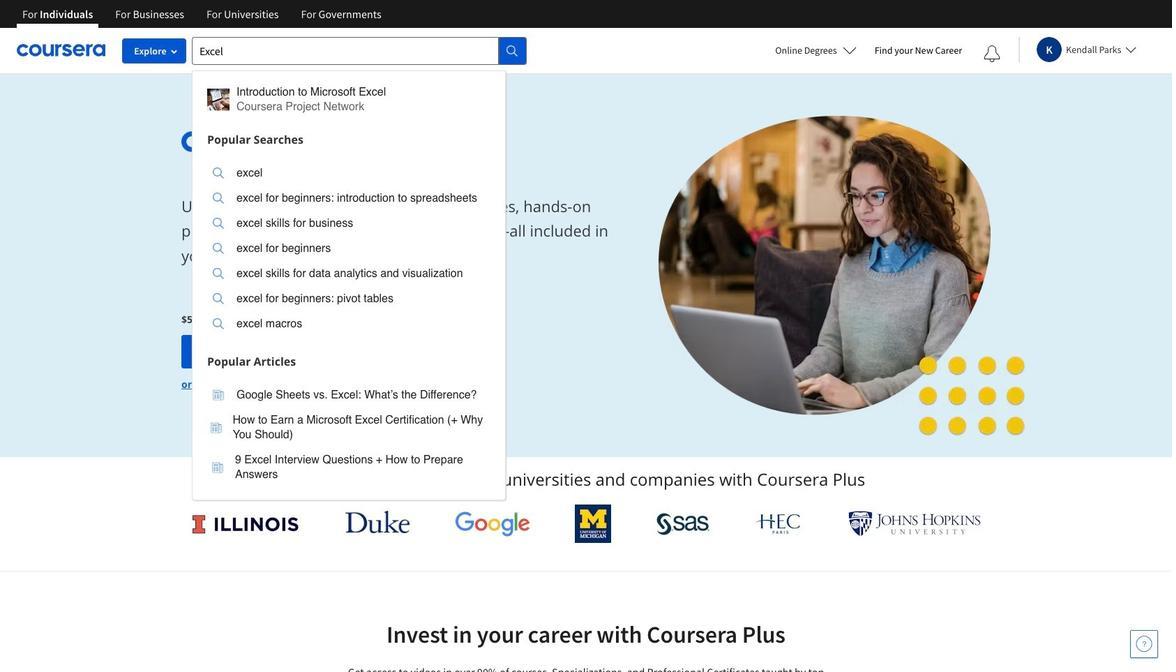 Task type: describe. For each thing, give the bounding box(es) containing it.
help center image
[[1136, 636, 1153, 653]]

sas image
[[657, 513, 710, 535]]



Task type: locate. For each thing, give the bounding box(es) containing it.
coursera plus image
[[181, 131, 394, 152]]

2 list box from the top
[[193, 374, 505, 499]]

suggestion image image
[[207, 88, 230, 111], [213, 167, 224, 179], [213, 193, 224, 204], [213, 218, 224, 229], [213, 243, 224, 254], [213, 268, 224, 279], [213, 293, 224, 304], [213, 318, 224, 329], [213, 389, 224, 401], [211, 422, 222, 433], [212, 462, 223, 473]]

list box
[[193, 152, 505, 349], [193, 374, 505, 499]]

What do you want to learn? text field
[[192, 37, 499, 65]]

0 vertical spatial list box
[[193, 152, 505, 349]]

None search field
[[192, 37, 527, 500]]

google image
[[455, 511, 530, 537]]

duke university image
[[345, 511, 410, 533]]

1 list box from the top
[[193, 152, 505, 349]]

coursera image
[[17, 39, 105, 62]]

1 vertical spatial list box
[[193, 374, 505, 499]]

banner navigation
[[11, 0, 393, 28]]

autocomplete results list box
[[192, 70, 506, 500]]

hec paris image
[[755, 509, 804, 538]]

university of illinois at urbana-champaign image
[[191, 513, 300, 535]]

johns hopkins university image
[[849, 511, 981, 537]]

university of michigan image
[[575, 505, 612, 543]]



Task type: vqa. For each thing, say whether or not it's contained in the screenshot.
That culture of trust is created by human leadership. This leadership style focuses on treating employees with empathy, compassion, and respect; it's about creating a workplace where employees feel valued, fulfilled, and appreciated.
no



